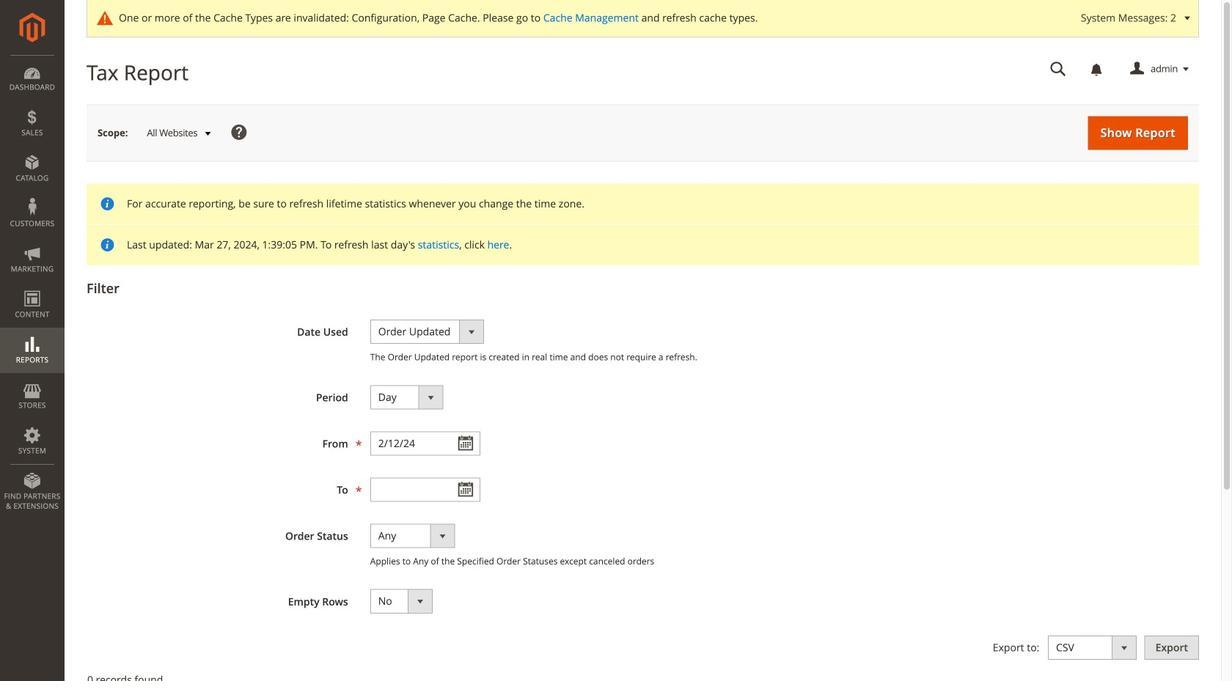 Task type: locate. For each thing, give the bounding box(es) containing it.
menu bar
[[0, 55, 65, 519]]

magento admin panel image
[[19, 12, 45, 43]]

None text field
[[370, 431, 480, 456]]

None text field
[[1040, 56, 1077, 82], [370, 478, 480, 502], [1040, 56, 1077, 82], [370, 478, 480, 502]]



